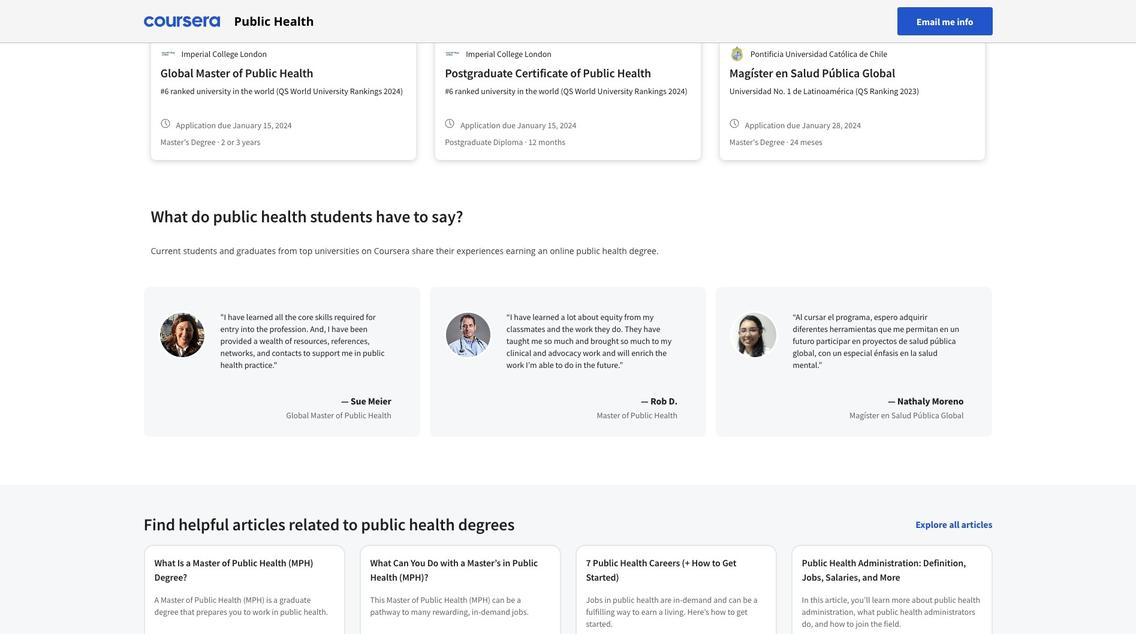 Task type: vqa. For each thing, say whether or not it's contained in the screenshot.


Task type: describe. For each thing, give the bounding box(es) containing it.
mental."
[[793, 360, 822, 371]]

public inside the "i have learned all the core skills required for entry into the profession. and, i have been provided a wealth of resources, references, networks, and contacts to support me in public health practice."
[[363, 348, 385, 359]]

can inside the this master of public health (mph) can be a pathway to many rewarding, in-demand jobs.
[[492, 595, 505, 606]]

health inside what can you do with a master's in public health (mph)?
[[370, 571, 397, 583]]

be inside the this master of public health (mph) can be a pathway to many rewarding, in-demand jobs.
[[506, 595, 515, 606]]

health down more
[[900, 607, 923, 618]]

no.
[[773, 86, 785, 97]]

(qs for master
[[276, 86, 289, 97]]

"i
[[507, 312, 512, 323]]

find
[[144, 514, 175, 535]]

degree?
[[154, 571, 187, 583]]

imperial for postgraduate
[[466, 48, 495, 59]]

1 vertical spatial all
[[949, 519, 960, 531]]

public inside "— rob d. master of public health"
[[631, 410, 653, 421]]

do.
[[612, 324, 623, 335]]

meses
[[800, 137, 823, 148]]

imperial for global
[[181, 48, 211, 59]]

share
[[412, 245, 434, 257]]

of inside the this master of public health (mph) can be a pathway to many rewarding, in-demand jobs.
[[412, 595, 419, 606]]

7
[[586, 557, 591, 569]]

taught
[[507, 336, 530, 347]]

public up can
[[361, 514, 406, 535]]

email
[[917, 15, 940, 27]]

of inside the — sue meier global master of public health
[[336, 410, 343, 421]]

nathaly moreno image
[[730, 311, 778, 359]]

equity
[[600, 312, 623, 323]]

and inside public health administration: definition, jobs, salaries, and more
[[863, 571, 878, 583]]

core
[[298, 312, 313, 323]]

postgraduate for diploma
[[445, 137, 492, 148]]

health up administrators
[[958, 595, 980, 606]]

master's degree · 2 or 3 years
[[160, 137, 261, 148]]

"al cursar el programa, espero adquirir diferentes herramientas que me permitan en un futuro participar en proyectos de salud pública global, con un especial énfasis en la salud mental."
[[793, 312, 960, 371]]

rob
[[651, 395, 667, 407]]

work down clinical
[[507, 360, 524, 371]]

demand inside "jobs in public health are in-demand and can be a fulfilling way to earn a living. here's how to get started."
[[683, 595, 712, 606]]

0 horizontal spatial students
[[183, 245, 217, 257]]

the inside postgraduate certificate of public health #6 ranked university in the world (qs world university rankings 2024)
[[526, 86, 537, 97]]

public up the field.
[[877, 607, 899, 618]]

college for certificate
[[497, 48, 523, 59]]

been
[[350, 324, 368, 335]]

en inside — nathaly moreno magíster en salud pública global
[[881, 410, 890, 421]]

london for master
[[240, 48, 267, 59]]

coursera
[[374, 245, 410, 257]]

current
[[151, 245, 181, 257]]

#6 for postgraduate
[[445, 86, 453, 97]]

diferentes
[[793, 324, 828, 335]]

about inside "i have learned a lot about equity from my classmates and the work they do. they have taught me so much and brought so much to my clinical and advocacy work and will enrich the work i'm able to do in the future."
[[578, 312, 599, 323]]

me inside the "i have learned all the core skills required for entry into the profession. and, i have been provided a wealth of resources, references, networks, and contacts to support me in public health practice."
[[342, 348, 353, 359]]

universities
[[315, 245, 359, 257]]

in inside "i have learned a lot about equity from my classmates and the work they do. they have taught me so much and brought so much to my clinical and advocacy work and will enrich the work i'm able to do in the future."
[[575, 360, 582, 371]]

global master of public health #6 ranked university in the world (qs world university rankings 2024)
[[160, 65, 403, 97]]

health inside the this master of public health (mph) can be a pathway to many rewarding, in-demand jobs.
[[444, 595, 467, 606]]

2024) for global master of public health
[[384, 86, 403, 97]]

definition,
[[923, 557, 966, 569]]

all inside the "i have learned all the core skills required for entry into the profession. and, i have been provided a wealth of resources, references, networks, and contacts to support me in public health practice."
[[275, 312, 283, 323]]

learned for — rob d.
[[533, 312, 559, 323]]

years
[[242, 137, 261, 148]]

— sue meier global master of public health
[[286, 395, 391, 421]]

world for postgraduate certificate of public health
[[575, 86, 596, 97]]

entry
[[220, 324, 239, 335]]

católica
[[829, 48, 858, 59]]

due for certificate
[[502, 120, 516, 130]]

health inside postgraduate certificate of public health #6 ranked university in the world (qs world university rankings 2024)
[[617, 65, 651, 80]]

de inside "al cursar el programa, espero adquirir diferentes herramientas que me permitan en un futuro participar en proyectos de salud pública global, con un especial énfasis en la salud mental."
[[899, 336, 908, 347]]

0 vertical spatial salud
[[909, 336, 928, 347]]

#6 for global
[[160, 86, 169, 97]]

public health administration: definition, jobs, salaries, and more link
[[802, 556, 982, 585]]

public inside public health administration: definition, jobs, salaries, and more
[[802, 557, 828, 569]]

the right into at the bottom
[[256, 324, 268, 335]]

to up enrich on the bottom right of page
[[652, 336, 659, 347]]

january for certificate
[[517, 120, 546, 130]]

how
[[692, 557, 710, 569]]

have up classmates
[[514, 312, 531, 323]]

to inside 7 public health careers (+ how to get started)
[[712, 557, 721, 569]]

public inside what is a master of public health (mph) degree?
[[232, 557, 257, 569]]

1 horizontal spatial universidad
[[786, 48, 828, 59]]

screenshot 2023-09-26 at 11.18.20 am image
[[158, 311, 206, 359]]

jobs in public health are in-demand and can be a fulfilling way to earn a living. here's how to get started.
[[586, 595, 758, 630]]

an
[[538, 245, 548, 257]]

health inside "jobs in public health are in-demand and can be a fulfilling way to earn a living. here's how to get started."
[[636, 595, 659, 606]]

college for master
[[212, 48, 238, 59]]

the inside in this article, you'll learn more about public health administration, what public health administrators do, and how to join the field.
[[871, 619, 882, 630]]

do,
[[802, 619, 813, 630]]

a inside "i have learned a lot about equity from my classmates and the work they do. they have taught me so much and brought so much to my clinical and advocacy work and will enrich the work i'm able to do in the future."
[[561, 312, 565, 323]]

24
[[790, 137, 799, 148]]

able
[[539, 360, 554, 371]]

administration:
[[858, 557, 922, 569]]

certificate
[[515, 65, 568, 80]]

d.
[[669, 395, 678, 407]]

what for what do public health students have to say?
[[151, 206, 188, 227]]

con
[[818, 348, 831, 359]]

7 public health careers (+ how to get started) link
[[586, 556, 766, 585]]

coursera image
[[144, 12, 220, 31]]

1 horizontal spatial un
[[950, 324, 960, 335]]

application for magíster
[[745, 120, 785, 130]]

their
[[436, 245, 455, 257]]

future."
[[597, 360, 623, 371]]

2024 for en
[[844, 120, 861, 130]]

the inside global master of public health #6 ranked university in the world (qs world university rankings 2024)
[[241, 86, 253, 97]]

health inside 7 public health careers (+ how to get started)
[[620, 557, 647, 569]]

world for master
[[254, 86, 274, 97]]

public inside the this master of public health (mph) can be a pathway to many rewarding, in-demand jobs.
[[420, 595, 442, 606]]

"i have learned all the core skills required for entry into the profession. and, i have been provided a wealth of resources, references, networks, and contacts to support me in public health practice."
[[220, 312, 385, 371]]

application due january 15, 2024 for certificate
[[461, 120, 577, 130]]

application due january 15, 2024 for master
[[176, 120, 292, 130]]

health inside global master of public health #6 ranked university in the world (qs world university rankings 2024)
[[279, 65, 313, 80]]

profession.
[[270, 324, 308, 335]]

experiences
[[457, 245, 504, 257]]

world for certificate
[[539, 86, 559, 97]]

(qs for certificate
[[561, 86, 573, 97]]

article,
[[825, 595, 849, 606]]

explore all articles
[[916, 519, 993, 531]]

0 vertical spatial do
[[191, 206, 210, 227]]

de inside magíster en salud pública global universidad no. 1 de latinoamérica (qs ranking 2023)
[[793, 86, 802, 97]]

in inside the "i have learned all the core skills required for entry into the profession. and, i have been provided a wealth of resources, references, networks, and contacts to support me in public health practice."
[[354, 348, 361, 359]]

2024 for certificate
[[560, 120, 577, 130]]

master inside "— rob d. master of public health"
[[597, 410, 620, 421]]

0 horizontal spatial my
[[643, 312, 654, 323]]

degree
[[154, 607, 179, 618]]

master of public health link
[[597, 408, 678, 423]]

1 vertical spatial un
[[833, 348, 842, 359]]

2 so from the left
[[621, 336, 629, 347]]

the up profession.
[[285, 312, 297, 323]]

0 horizontal spatial from
[[278, 245, 297, 257]]

due for master
[[218, 120, 231, 130]]

what for what can you do with a master's in public health (mph)?
[[370, 557, 391, 569]]

en inside magíster en salud pública global universidad no. 1 de latinoamérica (qs ranking 2023)
[[776, 65, 788, 80]]

latinoamérica
[[803, 86, 854, 97]]

health inside a master of public health (mph) is a graduate degree that prepares you to work in public health.
[[218, 595, 241, 606]]

2
[[221, 137, 225, 148]]

or
[[227, 137, 234, 148]]

3
[[236, 137, 240, 148]]

a inside what can you do with a master's in public health (mph)?
[[460, 557, 465, 569]]

public right online
[[576, 245, 600, 257]]

"i
[[220, 312, 226, 323]]

— nathaly moreno magíster en salud pública global
[[850, 395, 964, 421]]

learned for — sue meier
[[246, 312, 273, 323]]

diploma
[[493, 137, 523, 148]]

lot
[[567, 312, 576, 323]]

1 horizontal spatial de
[[859, 48, 868, 59]]

master inside global master of public health #6 ranked university in the world (qs world university rankings 2024)
[[196, 65, 230, 80]]

master inside what is a master of public health (mph) degree?
[[193, 557, 220, 569]]

master's degree · 24 meses
[[730, 137, 823, 148]]

cursar
[[804, 312, 826, 323]]

ranking
[[870, 86, 899, 97]]

adquirir
[[900, 312, 928, 323]]

and inside in this article, you'll learn more about public health administration, what public health administrators do, and how to join the field.
[[815, 619, 828, 630]]

can
[[393, 557, 409, 569]]

(mph)?
[[399, 571, 428, 583]]

what for what is a master of public health (mph) degree?
[[154, 557, 175, 569]]

networks,
[[220, 348, 255, 359]]

have right they
[[644, 324, 661, 335]]

health left degree.
[[602, 245, 627, 257]]

programa,
[[836, 312, 872, 323]]

of inside global master of public health #6 ranked university in the world (qs world university rankings 2024)
[[233, 65, 243, 80]]

in inside global master of public health #6 ranked university in the world (qs world university rankings 2024)
[[233, 86, 239, 97]]

pública
[[930, 336, 956, 347]]

public up the graduates
[[213, 206, 258, 227]]

"i have learned a lot about equity from my classmates and the work they do. they have taught me so much and brought so much to my clinical and advocacy work and will enrich the work i'm able to do in the future."
[[507, 312, 672, 371]]

salaries,
[[826, 571, 861, 583]]

master's for global
[[160, 137, 189, 148]]

months
[[539, 137, 566, 148]]

master inside the — sue meier global master of public health
[[311, 410, 334, 421]]

public inside "jobs in public health are in-demand and can be a fulfilling way to earn a living. here's how to get started."
[[613, 595, 635, 606]]

advocacy
[[548, 348, 581, 359]]

work down brought
[[583, 348, 601, 359]]

university for master
[[196, 86, 231, 97]]

(mph) inside what is a master of public health (mph) degree?
[[288, 557, 313, 569]]

have right i
[[332, 324, 348, 335]]

due for en
[[787, 120, 800, 130]]

world for global master of public health
[[290, 86, 311, 97]]

· for master
[[217, 137, 219, 148]]

is
[[266, 595, 272, 606]]

imperial college london logo image for global master of public health
[[160, 46, 175, 61]]

be inside "jobs in public health are in-demand and can be a fulfilling way to earn a living. here's how to get started."
[[743, 595, 752, 606]]

2 much from the left
[[630, 336, 650, 347]]

— for — rob d.
[[641, 395, 649, 407]]

to inside a master of public health (mph) is a graduate degree that prepares you to work in public health.
[[244, 607, 251, 618]]

pathway
[[370, 607, 400, 618]]

a inside a master of public health (mph) is a graduate degree that prepares you to work in public health.
[[273, 595, 278, 606]]

0 vertical spatial students
[[310, 206, 372, 227]]

to left 'get'
[[728, 607, 735, 618]]

the down lot
[[562, 324, 574, 335]]

of inside the "i have learned all the core skills required for entry into the profession. and, i have been provided a wealth of resources, references, networks, and contacts to support me in public health practice."
[[285, 336, 292, 347]]

to right able
[[556, 360, 563, 371]]

salud inside magíster en salud pública global universidad no. 1 de latinoamérica (qs ranking 2023)
[[791, 65, 820, 80]]

jobs,
[[802, 571, 824, 583]]

moreno
[[932, 395, 964, 407]]

health inside what is a master of public health (mph) degree?
[[259, 557, 286, 569]]

what is a master of public health (mph) degree? link
[[154, 556, 334, 585]]

do
[[427, 557, 438, 569]]

master inside a master of public health (mph) is a graduate degree that prepares you to work in public health.
[[161, 595, 184, 606]]

and inside the "i have learned all the core skills required for entry into the profession. and, i have been provided a wealth of resources, references, networks, and contacts to support me in public health practice."
[[257, 348, 270, 359]]

find helpful articles related to public health degrees
[[144, 514, 515, 535]]

email me info button
[[898, 7, 993, 35]]

rewarding,
[[432, 607, 470, 618]]

public inside what can you do with a master's in public health (mph)?
[[512, 557, 538, 569]]

(mph) for what can you do with a master's in public health (mph)?
[[469, 595, 491, 606]]

earning
[[506, 245, 536, 257]]

rankings for global master of public health
[[350, 86, 382, 97]]

into
[[241, 324, 255, 335]]

rankings for postgraduate certificate of public health
[[635, 86, 667, 97]]

magíster inside magíster en salud pública global universidad no. 1 de latinoamérica (qs ranking 2023)
[[730, 65, 773, 80]]

practice."
[[244, 360, 277, 371]]

12
[[529, 137, 537, 148]]

work inside a master of public health (mph) is a graduate degree that prepares you to work in public health.
[[252, 607, 270, 618]]

1 vertical spatial salud
[[919, 348, 938, 359]]

are
[[661, 595, 672, 606]]

global inside the — sue meier global master of public health
[[286, 410, 309, 421]]

what can you do with a master's in public health (mph)? link
[[370, 556, 550, 585]]

a inside the "i have learned all the core skills required for entry into the profession. and, i have been provided a wealth of resources, references, networks, and contacts to support me in public health practice."
[[254, 336, 258, 347]]



Task type: locate. For each thing, give the bounding box(es) containing it.
2 15, from the left
[[548, 120, 558, 130]]

1 world from the left
[[254, 86, 274, 97]]

1 postgraduate from the top
[[445, 65, 513, 80]]

1 horizontal spatial degree
[[760, 137, 785, 148]]

0 horizontal spatial imperial college london logo image
[[160, 46, 175, 61]]

1 vertical spatial pública
[[913, 410, 939, 421]]

do inside "i have learned a lot about equity from my classmates and the work they do. they have taught me so much and brought so much to my clinical and advocacy work and will enrich the work i'm able to do in the future."
[[565, 360, 574, 371]]

top
[[299, 245, 313, 257]]

· left 24
[[787, 137, 789, 148]]

0 vertical spatial de
[[859, 48, 868, 59]]

they
[[595, 324, 610, 335]]

0 horizontal spatial all
[[275, 312, 283, 323]]

about inside in this article, you'll learn more about public health administration, what public health administrators do, and how to join the field.
[[912, 595, 933, 606]]

what
[[151, 206, 188, 227], [154, 557, 175, 569], [370, 557, 391, 569]]

learned up classmates
[[533, 312, 559, 323]]

in inside what can you do with a master's in public health (mph)?
[[503, 557, 511, 569]]

the
[[241, 86, 253, 97], [526, 86, 537, 97], [285, 312, 297, 323], [256, 324, 268, 335], [562, 324, 574, 335], [655, 348, 667, 359], [584, 360, 595, 371], [871, 619, 882, 630]]

0 horizontal spatial magíster
[[730, 65, 773, 80]]

1 horizontal spatial world
[[575, 86, 596, 97]]

1 so from the left
[[544, 336, 552, 347]]

public inside a master of public health (mph) is a graduate degree that prepares you to work in public health.
[[194, 595, 216, 606]]

universidad up magíster en salud pública global universidad no. 1 de latinoamérica (qs ranking 2023)
[[786, 48, 828, 59]]

helpful
[[179, 514, 229, 535]]

1 vertical spatial do
[[565, 360, 574, 371]]

work down is
[[252, 607, 270, 618]]

provided
[[220, 336, 252, 347]]

el
[[828, 312, 834, 323]]

2 january from the left
[[517, 120, 546, 130]]

2024 down global master of public health #6 ranked university in the world (qs world university rankings 2024)
[[275, 120, 292, 130]]

degree left 24
[[760, 137, 785, 148]]

world inside postgraduate certificate of public health #6 ranked university in the world (qs world university rankings 2024)
[[539, 86, 559, 97]]

me down references,
[[342, 348, 353, 359]]

de down permitan
[[899, 336, 908, 347]]

0 vertical spatial postgraduate
[[445, 65, 513, 80]]

1 2024 from the left
[[275, 120, 292, 130]]

0 horizontal spatial imperial
[[181, 48, 211, 59]]

master's left 2
[[160, 137, 189, 148]]

3 application from the left
[[745, 120, 785, 130]]

to inside the "i have learned all the core skills required for entry into the profession. and, i have been provided a wealth of resources, references, networks, and contacts to support me in public health practice."
[[303, 348, 311, 359]]

0 horizontal spatial london
[[240, 48, 267, 59]]

0 horizontal spatial much
[[554, 336, 574, 347]]

1 horizontal spatial ranked
[[455, 86, 479, 97]]

1 15, from the left
[[263, 120, 274, 130]]

(mph) up graduate
[[288, 557, 313, 569]]

imperial college london up certificate in the top left of the page
[[466, 48, 552, 59]]

2 university from the left
[[481, 86, 516, 97]]

rankings inside postgraduate certificate of public health #6 ranked university in the world (qs world university rankings 2024)
[[635, 86, 667, 97]]

imperial college london
[[181, 48, 267, 59], [466, 48, 552, 59]]

0 horizontal spatial degree
[[191, 137, 216, 148]]

0 vertical spatial from
[[278, 245, 297, 257]]

3 2024 from the left
[[844, 120, 861, 130]]

de right 1
[[793, 86, 802, 97]]

in down references,
[[354, 348, 361, 359]]

1 horizontal spatial 2024)
[[668, 86, 688, 97]]

demand up here's
[[683, 595, 712, 606]]

(mph) left is
[[243, 595, 265, 606]]

work down lot
[[575, 324, 593, 335]]

(qs inside global master of public health #6 ranked university in the world (qs world university rankings 2024)
[[276, 86, 289, 97]]

public inside global master of public health #6 ranked university in the world (qs world university rankings 2024)
[[245, 65, 277, 80]]

all up profession.
[[275, 312, 283, 323]]

0 horizontal spatial so
[[544, 336, 552, 347]]

— inside — nathaly moreno magíster en salud pública global
[[888, 395, 896, 407]]

0 horizontal spatial pública
[[822, 65, 860, 80]]

in- inside the this master of public health (mph) can be a pathway to many rewarding, in-demand jobs.
[[472, 607, 481, 618]]

1 application from the left
[[176, 120, 216, 130]]

1 degree from the left
[[191, 137, 216, 148]]

0 horizontal spatial world
[[254, 86, 274, 97]]

— left sue
[[341, 395, 349, 407]]

2 #6 from the left
[[445, 86, 453, 97]]

i'm
[[526, 360, 537, 371]]

brought
[[591, 336, 619, 347]]

1 much from the left
[[554, 336, 574, 347]]

1 university from the left
[[196, 86, 231, 97]]

ranked inside postgraduate certificate of public health #6 ranked university in the world (qs world university rankings 2024)
[[455, 86, 479, 97]]

university
[[313, 86, 348, 97], [598, 86, 633, 97]]

a inside the this master of public health (mph) can be a pathway to many rewarding, in-demand jobs.
[[517, 595, 521, 606]]

university
[[196, 86, 231, 97], [481, 86, 516, 97]]

(mph) inside a master of public health (mph) is a graduate degree that prepares you to work in public health.
[[243, 595, 265, 606]]

administrators
[[924, 607, 976, 618]]

2 — from the left
[[641, 395, 649, 407]]

1 horizontal spatial how
[[830, 619, 845, 630]]

me right que
[[893, 324, 904, 335]]

what inside what can you do with a master's in public health (mph)?
[[370, 557, 391, 569]]

0 vertical spatial all
[[275, 312, 283, 323]]

london
[[240, 48, 267, 59], [525, 48, 552, 59]]

pública down católica
[[822, 65, 860, 80]]

pública
[[822, 65, 860, 80], [913, 410, 939, 421]]

1 2024) from the left
[[384, 86, 403, 97]]

graduates
[[237, 245, 276, 257]]

contacts
[[272, 348, 302, 359]]

0 horizontal spatial january
[[233, 120, 261, 130]]

imperial college london logo image
[[160, 46, 175, 61], [445, 46, 460, 61]]

health up top
[[261, 206, 307, 227]]

pública inside — nathaly moreno magíster en salud pública global
[[913, 410, 939, 421]]

2 be from the left
[[743, 595, 752, 606]]

to right way
[[632, 607, 640, 618]]

1 — from the left
[[341, 395, 349, 407]]

1 ranked from the left
[[170, 86, 195, 97]]

health up do at the left
[[409, 514, 455, 535]]

2 application due january 15, 2024 from the left
[[461, 120, 577, 130]]

1 vertical spatial about
[[912, 595, 933, 606]]

master's for magíster
[[730, 137, 759, 148]]

1 imperial from the left
[[181, 48, 211, 59]]

college
[[212, 48, 238, 59], [497, 48, 523, 59]]

15, for master
[[263, 120, 274, 130]]

1 imperial college london logo image from the left
[[160, 46, 175, 61]]

0 horizontal spatial (qs
[[276, 86, 289, 97]]

1 horizontal spatial can
[[729, 595, 741, 606]]

0 vertical spatial universidad
[[786, 48, 828, 59]]

1 application due january 15, 2024 from the left
[[176, 120, 292, 130]]

public inside postgraduate certificate of public health #6 ranked university in the world (qs world university rankings 2024)
[[583, 65, 615, 80]]

chile
[[870, 48, 888, 59]]

the right enrich on the bottom right of page
[[655, 348, 667, 359]]

2 ranked from the left
[[455, 86, 479, 97]]

work
[[575, 324, 593, 335], [583, 348, 601, 359], [507, 360, 524, 371], [252, 607, 270, 618]]

salud
[[791, 65, 820, 80], [892, 410, 912, 421]]

in inside "jobs in public health are in-demand and can be a fulfilling way to earn a living. here's how to get started."
[[605, 595, 611, 606]]

in down certificate in the top left of the page
[[517, 86, 524, 97]]

imperial college london for master
[[181, 48, 267, 59]]

public
[[234, 13, 271, 29], [245, 65, 277, 80], [583, 65, 615, 80], [344, 410, 366, 421], [631, 410, 653, 421], [232, 557, 257, 569], [512, 557, 538, 569], [593, 557, 618, 569], [802, 557, 828, 569], [194, 595, 216, 606], [420, 595, 442, 606]]

2024 right 28,
[[844, 120, 861, 130]]

health inside "— rob d. master of public health"
[[654, 410, 678, 421]]

postgraduate diploma · 12 months
[[445, 137, 566, 148]]

1 due from the left
[[218, 120, 231, 130]]

1 horizontal spatial —
[[641, 395, 649, 407]]

2 imperial college london from the left
[[466, 48, 552, 59]]

of inside a master of public health (mph) is a graduate degree that prepares you to work in public health.
[[186, 595, 193, 606]]

college down coursera 'image'
[[212, 48, 238, 59]]

what can you do with a master's in public health (mph)?
[[370, 557, 538, 583]]

so
[[544, 336, 552, 347], [621, 336, 629, 347]]

2 can from the left
[[729, 595, 741, 606]]

university for postgraduate certificate of public health
[[598, 86, 633, 97]]

about
[[578, 312, 599, 323], [912, 595, 933, 606]]

1 vertical spatial how
[[830, 619, 845, 630]]

3 due from the left
[[787, 120, 800, 130]]

what up current
[[151, 206, 188, 227]]

(mph) for what is a master of public health (mph) degree?
[[243, 595, 265, 606]]

degrees
[[458, 514, 515, 535]]

un
[[950, 324, 960, 335], [833, 348, 842, 359]]

a
[[154, 595, 159, 606]]

1 horizontal spatial much
[[630, 336, 650, 347]]

skills
[[315, 312, 333, 323]]

1 learned from the left
[[246, 312, 273, 323]]

2 imperial college london logo image from the left
[[445, 46, 460, 61]]

0 horizontal spatial demand
[[481, 607, 510, 618]]

ranked for postgraduate
[[455, 86, 479, 97]]

1 horizontal spatial #6
[[445, 86, 453, 97]]

sue
[[351, 395, 366, 407]]

online
[[550, 245, 574, 257]]

in down 'advocacy'
[[575, 360, 582, 371]]

magíster inside — nathaly moreno magíster en salud pública global
[[850, 410, 879, 421]]

— up the magíster en salud pública global link
[[888, 395, 896, 407]]

and inside "jobs in public health are in-demand and can be a fulfilling way to earn a living. here's how to get started."
[[714, 595, 727, 606]]

public up administrators
[[934, 595, 956, 606]]

can up 'get'
[[729, 595, 741, 606]]

15, up months
[[548, 120, 558, 130]]

articles right explore
[[962, 519, 993, 531]]

ranked for global
[[170, 86, 195, 97]]

demand inside the this master of public health (mph) can be a pathway to many rewarding, in-demand jobs.
[[481, 607, 510, 618]]

2024) for postgraduate certificate of public health
[[668, 86, 688, 97]]

0 horizontal spatial un
[[833, 348, 842, 359]]

2 college from the left
[[497, 48, 523, 59]]

1 horizontal spatial rankings
[[635, 86, 667, 97]]

prepares
[[196, 607, 227, 618]]

1 horizontal spatial imperial college london logo image
[[445, 46, 460, 61]]

1 horizontal spatial january
[[517, 120, 546, 130]]

3 (qs from the left
[[856, 86, 868, 97]]

0 horizontal spatial ·
[[217, 137, 219, 148]]

of inside "— rob d. master of public health"
[[622, 410, 629, 421]]

global inside global master of public health #6 ranked university in the world (qs world university rankings 2024)
[[160, 65, 193, 80]]

me down classmates
[[531, 336, 543, 347]]

1 horizontal spatial (qs
[[561, 86, 573, 97]]

the down certificate in the top left of the page
[[526, 86, 537, 97]]

2 horizontal spatial january
[[802, 120, 831, 130]]

what up degree?
[[154, 557, 175, 569]]

2 (qs from the left
[[561, 86, 573, 97]]

2 due from the left
[[502, 120, 516, 130]]

can inside "jobs in public health are in-demand and can be a fulfilling way to earn a living. here's how to get started."
[[729, 595, 741, 606]]

say?
[[432, 206, 463, 227]]

the left future."
[[584, 360, 595, 371]]

28,
[[832, 120, 843, 130]]

health inside the — sue meier global master of public health
[[368, 410, 391, 421]]

espero
[[874, 312, 898, 323]]

do
[[191, 206, 210, 227], [565, 360, 574, 371]]

from inside "i have learned a lot about equity from my classmates and the work they do. they have taught me so much and brought so much to my clinical and advocacy work and will enrich the work i'm able to do in the future."
[[624, 312, 641, 323]]

1 be from the left
[[506, 595, 515, 606]]

1 horizontal spatial (mph)
[[288, 557, 313, 569]]

3 — from the left
[[888, 395, 896, 407]]

to left say? at the left top
[[414, 206, 428, 227]]

support
[[312, 348, 340, 359]]

proyectos
[[863, 336, 897, 347]]

1 vertical spatial magíster
[[850, 410, 879, 421]]

3 · from the left
[[787, 137, 789, 148]]

in right master's
[[503, 557, 511, 569]]

· for en
[[787, 137, 789, 148]]

1 horizontal spatial articles
[[962, 519, 993, 531]]

january for master
[[233, 120, 261, 130]]

application due january 15, 2024 up diploma
[[461, 120, 577, 130]]

0 horizontal spatial application due january 15, 2024
[[176, 120, 292, 130]]

1 vertical spatial universidad
[[730, 86, 772, 97]]

universidad inside magíster en salud pública global universidad no. 1 de latinoamérica (qs ranking 2023)
[[730, 86, 772, 97]]

0 vertical spatial about
[[578, 312, 599, 323]]

1 horizontal spatial imperial college london
[[466, 48, 552, 59]]

un right con
[[833, 348, 842, 359]]

postgraduate for certificate
[[445, 65, 513, 80]]

world inside postgraduate certificate of public health #6 ranked university in the world (qs world university rankings 2024)
[[575, 86, 596, 97]]

2 imperial from the left
[[466, 48, 495, 59]]

fulfilling
[[586, 607, 615, 618]]

en
[[776, 65, 788, 80], [940, 324, 949, 335], [852, 336, 861, 347], [900, 348, 909, 359], [881, 410, 890, 421]]

1 master's from the left
[[160, 137, 189, 148]]

administration,
[[802, 607, 856, 618]]

#6 inside postgraduate certificate of public health #6 ranked university in the world (qs world university rankings 2024)
[[445, 86, 453, 97]]

2 master's from the left
[[730, 137, 759, 148]]

articles for all
[[962, 519, 993, 531]]

much up enrich on the bottom right of page
[[630, 336, 650, 347]]

world inside global master of public health #6 ranked university in the world (qs world university rankings 2024)
[[254, 86, 274, 97]]

0 horizontal spatial 2024
[[275, 120, 292, 130]]

(qs inside magíster en salud pública global universidad no. 1 de latinoamérica (qs ranking 2023)
[[856, 86, 868, 97]]

of inside postgraduate certificate of public health #6 ranked university in the world (qs world university rankings 2024)
[[570, 65, 581, 80]]

imperial college london for certificate
[[466, 48, 552, 59]]

1 horizontal spatial all
[[949, 519, 960, 531]]

how inside "jobs in public health are in-demand and can be a fulfilling way to earn a living. here's how to get started."
[[711, 607, 726, 618]]

2023)
[[900, 86, 919, 97]]

a
[[561, 312, 565, 323], [254, 336, 258, 347], [186, 557, 191, 569], [460, 557, 465, 569], [273, 595, 278, 606], [517, 595, 521, 606], [754, 595, 758, 606], [659, 607, 663, 618]]

public health
[[234, 13, 314, 29]]

0 horizontal spatial world
[[290, 86, 311, 97]]

2024 up months
[[560, 120, 577, 130]]

un up pública
[[950, 324, 960, 335]]

me left info
[[942, 15, 955, 27]]

0 horizontal spatial 2024)
[[384, 86, 403, 97]]

salud
[[909, 336, 928, 347], [919, 348, 938, 359]]

how down administration,
[[830, 619, 845, 630]]

0 horizontal spatial articles
[[232, 514, 285, 535]]

— for — nathaly moreno
[[888, 395, 896, 407]]

be up jobs.
[[506, 595, 515, 606]]

university for certificate
[[481, 86, 516, 97]]

january up years
[[233, 120, 261, 130]]

the right the join
[[871, 619, 882, 630]]

1 horizontal spatial university
[[598, 86, 633, 97]]

(mph)
[[288, 557, 313, 569], [243, 595, 265, 606], [469, 595, 491, 606]]

ranked inside global master of public health #6 ranked university in the world (qs world university rankings 2024)
[[170, 86, 195, 97]]

what left can
[[370, 557, 391, 569]]

1 world from the left
[[290, 86, 311, 97]]

0 horizontal spatial due
[[218, 120, 231, 130]]

master inside the this master of public health (mph) can be a pathway to many rewarding, in-demand jobs.
[[387, 595, 410, 606]]

all right explore
[[949, 519, 960, 531]]

required
[[334, 312, 364, 323]]

from
[[278, 245, 297, 257], [624, 312, 641, 323]]

1 horizontal spatial 2024
[[560, 120, 577, 130]]

a inside what is a master of public health (mph) degree?
[[186, 557, 191, 569]]

0 horizontal spatial ranked
[[170, 86, 195, 97]]

2 vertical spatial de
[[899, 336, 908, 347]]

1 can from the left
[[492, 595, 505, 606]]

learned inside "i have learned a lot about equity from my classmates and the work they do. they have taught me so much and brought so much to my clinical and advocacy work and will enrich the work i'm able to do in the future."
[[533, 312, 559, 323]]

due
[[218, 120, 231, 130], [502, 120, 516, 130], [787, 120, 800, 130]]

2 university from the left
[[598, 86, 633, 97]]

(qs inside postgraduate certificate of public health #6 ranked university in the world (qs world university rankings 2024)
[[561, 86, 573, 97]]

15, for certificate
[[548, 120, 558, 130]]

learn
[[872, 595, 890, 606]]

what do public health students have to say?
[[151, 206, 463, 227]]

the up years
[[241, 86, 253, 97]]

in inside a master of public health (mph) is a graduate degree that prepares you to work in public health.
[[272, 607, 278, 618]]

1 rankings from the left
[[350, 86, 382, 97]]

2 horizontal spatial (qs
[[856, 86, 868, 97]]

in down is
[[272, 607, 278, 618]]

0 horizontal spatial do
[[191, 206, 210, 227]]

public inside 7 public health careers (+ how to get started)
[[593, 557, 618, 569]]

1 horizontal spatial master's
[[730, 137, 759, 148]]

be up 'get'
[[743, 595, 752, 606]]

pontificia universidad católica de chile logo image
[[730, 46, 745, 61]]

jobs
[[586, 595, 603, 606]]

0 horizontal spatial 15,
[[263, 120, 274, 130]]

0 horizontal spatial university
[[313, 86, 348, 97]]

public inside the — sue meier global master of public health
[[344, 410, 366, 421]]

in inside postgraduate certificate of public health #6 ranked university in the world (qs world university rankings 2024)
[[517, 86, 524, 97]]

to right related
[[343, 514, 358, 535]]

1 horizontal spatial salud
[[892, 410, 912, 421]]

— rob d. master of public health
[[597, 395, 678, 421]]

me inside "al cursar el programa, espero adquirir diferentes herramientas que me permitan en un futuro participar en proyectos de salud pública global, con un especial énfasis en la salud mental."
[[893, 324, 904, 335]]

1 vertical spatial my
[[661, 336, 672, 347]]

from left top
[[278, 245, 297, 257]]

health down networks,
[[220, 360, 243, 371]]

to down resources,
[[303, 348, 311, 359]]

master
[[196, 65, 230, 80], [311, 410, 334, 421], [597, 410, 620, 421], [193, 557, 220, 569], [161, 595, 184, 606], [387, 595, 410, 606]]

university inside postgraduate certificate of public health #6 ranked university in the world (qs world university rankings 2024)
[[481, 86, 516, 97]]

0 vertical spatial how
[[711, 607, 726, 618]]

articles
[[232, 514, 285, 535], [962, 519, 993, 531]]

rankings
[[350, 86, 382, 97], [635, 86, 667, 97]]

learned inside the "i have learned all the core skills required for entry into the profession. and, i have been provided a wealth of resources, references, networks, and contacts to support me in public health practice."
[[246, 312, 273, 323]]

3 january from the left
[[802, 120, 831, 130]]

15, down global master of public health #6 ranked university in the world (qs world university rankings 2024)
[[263, 120, 274, 130]]

they
[[625, 324, 642, 335]]

2 degree from the left
[[760, 137, 785, 148]]

2 london from the left
[[525, 48, 552, 59]]

participar
[[816, 336, 850, 347]]

0 horizontal spatial imperial college london
[[181, 48, 267, 59]]

university for global master of public health
[[313, 86, 348, 97]]

0 vertical spatial in-
[[673, 595, 683, 606]]

0 horizontal spatial master's
[[160, 137, 189, 148]]

imperial
[[181, 48, 211, 59], [466, 48, 495, 59]]

global inside — nathaly moreno magíster en salud pública global
[[941, 410, 964, 421]]

2024) inside global master of public health #6 ranked university in the world (qs world university rankings 2024)
[[384, 86, 403, 97]]

0 horizontal spatial #6
[[160, 86, 169, 97]]

rob d. image
[[444, 311, 492, 359]]

application for global
[[176, 120, 216, 130]]

have up the coursera
[[376, 206, 410, 227]]

graduate
[[279, 595, 311, 606]]

1 horizontal spatial do
[[565, 360, 574, 371]]

salud inside — nathaly moreno magíster en salud pública global
[[892, 410, 912, 421]]

clinical
[[507, 348, 531, 359]]

to left get
[[712, 557, 721, 569]]

degree for master
[[191, 137, 216, 148]]

— inside "— rob d. master of public health"
[[641, 395, 649, 407]]

imperial college london logo image for postgraduate certificate of public health
[[445, 46, 460, 61]]

salud down "pontificia universidad católica de chile" at the right of the page
[[791, 65, 820, 80]]

imperial college london down coursera 'image'
[[181, 48, 267, 59]]

public inside a master of public health (mph) is a graduate degree that prepares you to work in public health.
[[280, 607, 302, 618]]

london for certificate
[[525, 48, 552, 59]]

articles up what is a master of public health (mph) degree? link
[[232, 514, 285, 535]]

1 college from the left
[[212, 48, 238, 59]]

get
[[737, 607, 748, 618]]

1 imperial college london from the left
[[181, 48, 267, 59]]

especial
[[844, 348, 873, 359]]

have right "i
[[228, 312, 245, 323]]

15,
[[263, 120, 274, 130], [548, 120, 558, 130]]

0 horizontal spatial how
[[711, 607, 726, 618]]

2 · from the left
[[525, 137, 527, 148]]

salud right la
[[919, 348, 938, 359]]

articles for helpful
[[232, 514, 285, 535]]

me inside button
[[942, 15, 955, 27]]

1 (qs from the left
[[276, 86, 289, 97]]

2 2024 from the left
[[560, 120, 577, 130]]

· for certificate
[[525, 137, 527, 148]]

application for postgraduate
[[461, 120, 501, 130]]

university inside global master of public health #6 ranked university in the world (qs world university rankings 2024)
[[196, 86, 231, 97]]

students right current
[[183, 245, 217, 257]]

of
[[233, 65, 243, 80], [570, 65, 581, 80], [285, 336, 292, 347], [336, 410, 343, 421], [622, 410, 629, 421], [222, 557, 230, 569], [186, 595, 193, 606], [412, 595, 419, 606]]

learned up into at the bottom
[[246, 312, 273, 323]]

to inside in this article, you'll learn more about public health administration, what public health administrators do, and how to join the field.
[[847, 619, 854, 630]]

1 horizontal spatial imperial
[[466, 48, 495, 59]]

1 horizontal spatial learned
[[533, 312, 559, 323]]

2 postgraduate from the top
[[445, 137, 492, 148]]

0 horizontal spatial college
[[212, 48, 238, 59]]

degree for en
[[760, 137, 785, 148]]

university down certificate in the top left of the page
[[481, 86, 516, 97]]

(mph) up rewarding, at the bottom left
[[469, 595, 491, 606]]

· left 2
[[217, 137, 219, 148]]

so up will
[[621, 336, 629, 347]]

1 london from the left
[[240, 48, 267, 59]]

2 world from the left
[[539, 86, 559, 97]]

"al
[[793, 312, 803, 323]]

2024) inside postgraduate certificate of public health #6 ranked university in the world (qs world university rankings 2024)
[[668, 86, 688, 97]]

in- inside "jobs in public health are in-demand and can be a fulfilling way to earn a living. here's how to get started."
[[673, 595, 683, 606]]

about right lot
[[578, 312, 599, 323]]

pontificia
[[751, 48, 784, 59]]

you
[[411, 557, 425, 569]]

of inside what is a master of public health (mph) degree?
[[222, 557, 230, 569]]

to right you at the bottom of page
[[244, 607, 251, 618]]

1 horizontal spatial my
[[661, 336, 672, 347]]

application due january 15, 2024 up or
[[176, 120, 292, 130]]

1 horizontal spatial 15,
[[548, 120, 558, 130]]

1 university from the left
[[313, 86, 348, 97]]

0 horizontal spatial (mph)
[[243, 595, 265, 606]]

due up diploma
[[502, 120, 516, 130]]

0 horizontal spatial be
[[506, 595, 515, 606]]

— for — sue meier
[[341, 395, 349, 407]]

1 horizontal spatial application
[[461, 120, 501, 130]]

2 application from the left
[[461, 120, 501, 130]]

1 horizontal spatial about
[[912, 595, 933, 606]]

0 vertical spatial un
[[950, 324, 960, 335]]

due up 2
[[218, 120, 231, 130]]

1 horizontal spatial college
[[497, 48, 523, 59]]

1 january from the left
[[233, 120, 261, 130]]

2 2024) from the left
[[668, 86, 688, 97]]

related
[[289, 514, 340, 535]]

university up master's degree · 2 or 3 years
[[196, 86, 231, 97]]

me inside "i have learned a lot about equity from my classmates and the work they do. they have taught me so much and brought so much to my clinical and advocacy work and will enrich the work i'm able to do in the future."
[[531, 336, 543, 347]]

global master of public health link
[[286, 408, 391, 423]]

to inside the this master of public health (mph) can be a pathway to many rewarding, in-demand jobs.
[[402, 607, 409, 618]]

2024 for master
[[275, 120, 292, 130]]

2 world from the left
[[575, 86, 596, 97]]

this master of public health (mph) can be a pathway to many rewarding, in-demand jobs.
[[370, 595, 529, 618]]

0 horizontal spatial de
[[793, 86, 802, 97]]

0 vertical spatial pública
[[822, 65, 860, 80]]

much up 'advocacy'
[[554, 336, 574, 347]]

1 horizontal spatial pública
[[913, 410, 939, 421]]

salud down nathaly
[[892, 410, 912, 421]]

1 horizontal spatial london
[[525, 48, 552, 59]]

started)
[[586, 571, 619, 583]]

magíster
[[730, 65, 773, 80], [850, 410, 879, 421]]

and
[[219, 245, 234, 257], [547, 324, 560, 335], [576, 336, 589, 347], [257, 348, 270, 359], [533, 348, 547, 359], [602, 348, 616, 359], [863, 571, 878, 583], [714, 595, 727, 606], [815, 619, 828, 630]]

for
[[366, 312, 376, 323]]

1 horizontal spatial from
[[624, 312, 641, 323]]

pública down nathaly
[[913, 410, 939, 421]]

pública inside magíster en salud pública global universidad no. 1 de latinoamérica (qs ranking 2023)
[[822, 65, 860, 80]]

7 public health careers (+ how to get started)
[[586, 557, 737, 583]]

2024)
[[384, 86, 403, 97], [668, 86, 688, 97]]

how inside in this article, you'll learn more about public health administration, what public health administrators do, and how to join the field.
[[830, 619, 845, 630]]

public down references,
[[363, 348, 385, 359]]

0 vertical spatial salud
[[791, 65, 820, 80]]

how
[[711, 607, 726, 618], [830, 619, 845, 630]]

january for en
[[802, 120, 831, 130]]

demand left jobs.
[[481, 607, 510, 618]]

health inside the "i have learned all the core skills required for entry into the profession. and, i have been provided a wealth of resources, references, networks, and contacts to support me in public health practice."
[[220, 360, 243, 371]]

1 · from the left
[[217, 137, 219, 148]]

to left the join
[[847, 619, 854, 630]]

classmates
[[507, 324, 545, 335]]

health inside public health administration: definition, jobs, salaries, and more
[[829, 557, 857, 569]]

in right jobs
[[605, 595, 611, 606]]

rankings inside global master of public health #6 ranked university in the world (qs world university rankings 2024)
[[350, 86, 382, 97]]

2 horizontal spatial ·
[[787, 137, 789, 148]]

0 vertical spatial demand
[[683, 595, 712, 606]]

2 learned from the left
[[533, 312, 559, 323]]

1 horizontal spatial students
[[310, 206, 372, 227]]

universidad left no.
[[730, 86, 772, 97]]

1 horizontal spatial so
[[621, 336, 629, 347]]

0 horizontal spatial salud
[[791, 65, 820, 80]]

0 horizontal spatial in-
[[472, 607, 481, 618]]

1 #6 from the left
[[160, 86, 169, 97]]

(mph) inside the this master of public health (mph) can be a pathway to many rewarding, in-demand jobs.
[[469, 595, 491, 606]]

0 horizontal spatial rankings
[[350, 86, 382, 97]]

— inside the — sue meier global master of public health
[[341, 395, 349, 407]]

college up certificate in the top left of the page
[[497, 48, 523, 59]]

global inside magíster en salud pública global universidad no. 1 de latinoamérica (qs ranking 2023)
[[862, 65, 895, 80]]

la
[[911, 348, 917, 359]]

2 rankings from the left
[[635, 86, 667, 97]]

1 horizontal spatial ·
[[525, 137, 527, 148]]



